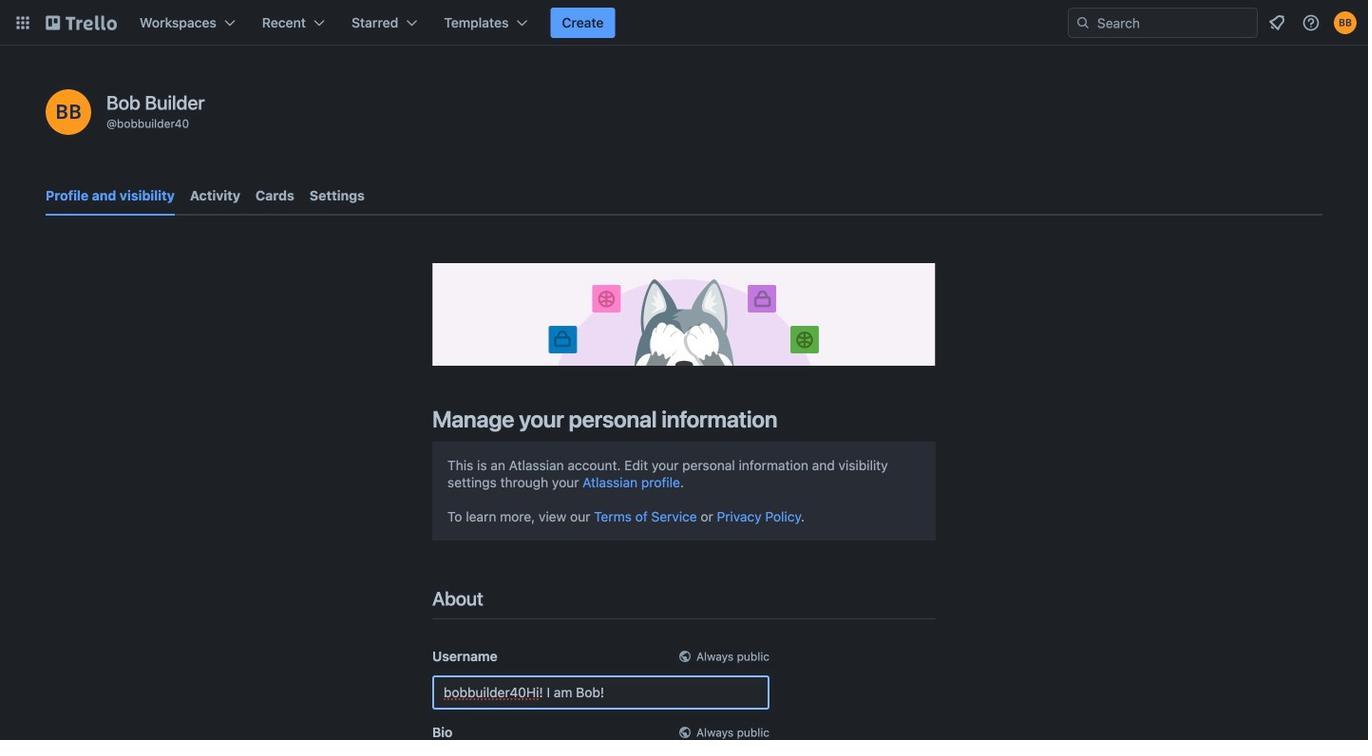 Task type: vqa. For each thing, say whether or not it's contained in the screenshot.
Workspace within the 1000 WORKSPACE AUTOMATION AUTOMATION RUNS PER MONTH
no



Task type: locate. For each thing, give the bounding box(es) containing it.
0 notifications image
[[1266, 11, 1288, 34]]

bob builder (bobbuilder40) image right open information menu icon
[[1334, 11, 1357, 34]]

open information menu image
[[1302, 13, 1321, 32]]

0 horizontal spatial bob builder (bobbuilder40) image
[[46, 89, 91, 135]]

back to home image
[[46, 8, 117, 38]]

None text field
[[432, 675, 770, 710]]

bob builder (bobbuilder40) image down back to home image
[[46, 89, 91, 135]]

1 horizontal spatial bob builder (bobbuilder40) image
[[1334, 11, 1357, 34]]

1 vertical spatial bob builder (bobbuilder40) image
[[46, 89, 91, 135]]

bob builder (bobbuilder40) image
[[1334, 11, 1357, 34], [46, 89, 91, 135]]

0 vertical spatial bob builder (bobbuilder40) image
[[1334, 11, 1357, 34]]

primary element
[[0, 0, 1368, 46]]



Task type: describe. For each thing, give the bounding box(es) containing it.
Search field
[[1091, 10, 1257, 36]]

search image
[[1076, 15, 1091, 30]]



